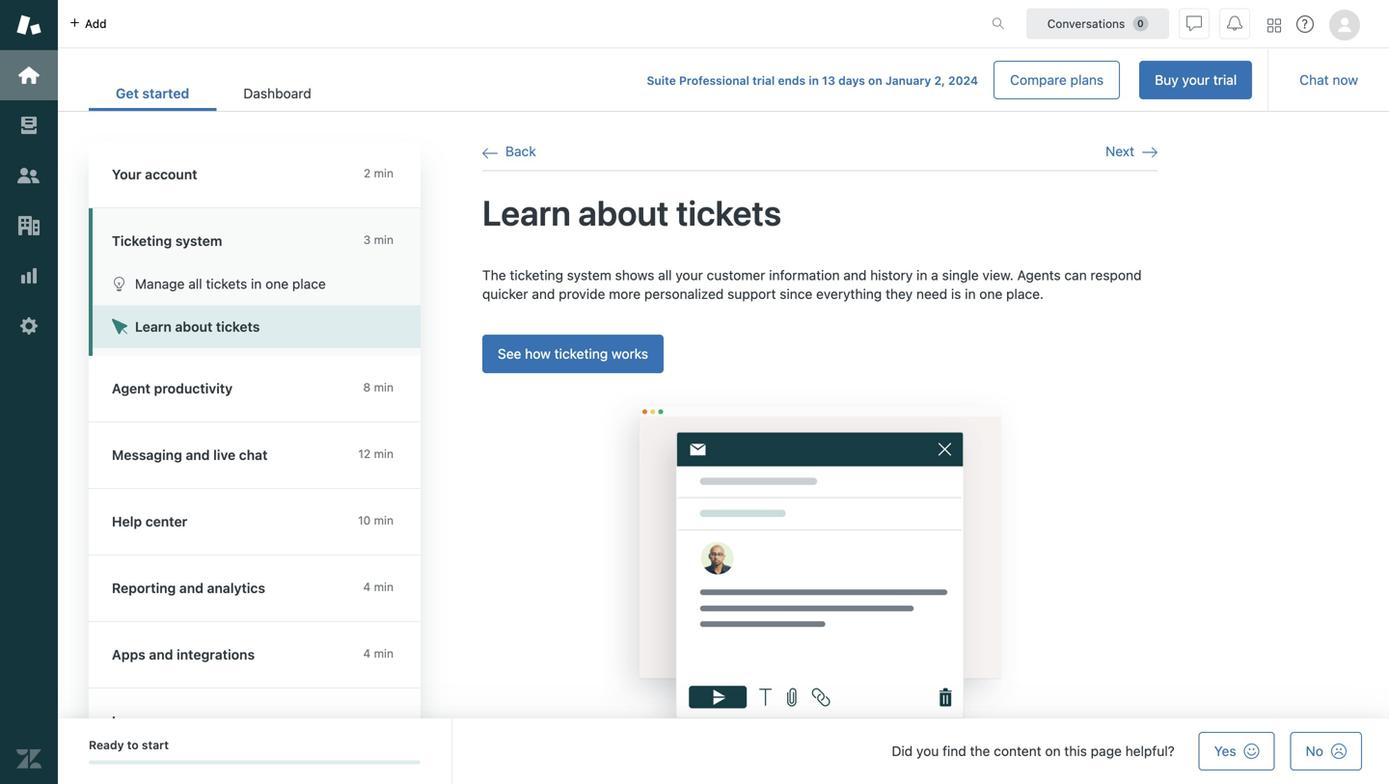 Task type: locate. For each thing, give the bounding box(es) containing it.
1 horizontal spatial about
[[578, 192, 669, 233]]

12 min
[[358, 447, 394, 461]]

your up personalized
[[676, 267, 703, 283]]

plans
[[1071, 72, 1104, 88]]

compare plans
[[1010, 72, 1104, 88]]

1 horizontal spatial your
[[1182, 72, 1210, 88]]

page
[[1091, 743, 1122, 759]]

conversations
[[1048, 17, 1125, 30]]

learn about tickets down manage all tickets in one place
[[135, 319, 260, 335]]

3
[[363, 233, 371, 247]]

1 vertical spatial ticketing
[[554, 346, 608, 362]]

1 vertical spatial on
[[1045, 743, 1061, 759]]

1 vertical spatial more
[[152, 714, 185, 729]]

1 horizontal spatial learn about tickets
[[482, 192, 782, 233]]

view.
[[983, 267, 1014, 283]]

place.
[[1006, 286, 1044, 302]]

about up shows
[[578, 192, 669, 233]]

7 min from the top
[[374, 647, 394, 660]]

learn inside button
[[135, 319, 172, 335]]

0 horizontal spatial learn about tickets
[[135, 319, 260, 335]]

the ticketing system shows all your customer information and history in a single view. agents can respond quicker and provide more personalized support since everything they need is in one place.
[[482, 267, 1142, 302]]

customers image
[[16, 163, 41, 188]]

find
[[943, 743, 967, 759]]

ticketing right how
[[554, 346, 608, 362]]

6 min from the top
[[374, 580, 394, 594]]

0 horizontal spatial more
[[152, 714, 185, 729]]

one inside "the ticketing system shows all your customer information and history in a single view. agents can respond quicker and provide more personalized support since everything they need is in one place."
[[980, 286, 1003, 302]]

on inside footer
[[1045, 743, 1061, 759]]

in left 13
[[809, 74, 819, 87]]

0 horizontal spatial one
[[266, 276, 289, 292]]

notifications image
[[1227, 16, 1243, 31]]

min inside ticketing system heading
[[374, 233, 394, 247]]

system
[[175, 233, 222, 249], [567, 267, 612, 283]]

more
[[609, 286, 641, 302], [152, 714, 185, 729]]

0 vertical spatial learn about tickets
[[482, 192, 782, 233]]

help
[[112, 514, 142, 530]]

learn about tickets inside button
[[135, 319, 260, 335]]

0 horizontal spatial about
[[175, 319, 213, 335]]

2 vertical spatial tickets
[[216, 319, 260, 335]]

0 vertical spatial ticketing
[[510, 267, 563, 283]]

your
[[1182, 72, 1210, 88], [676, 267, 703, 283]]

4 min from the top
[[374, 447, 394, 461]]

trial
[[1214, 72, 1237, 88], [753, 74, 775, 87]]

all inside button
[[188, 276, 202, 292]]

on inside 'section'
[[868, 74, 883, 87]]

all right 'manage'
[[188, 276, 202, 292]]

0 vertical spatial system
[[175, 233, 222, 249]]

your right buy
[[1182, 72, 1210, 88]]

0 vertical spatial tickets
[[676, 192, 782, 233]]

respond
[[1091, 267, 1142, 283]]

admin image
[[16, 314, 41, 339]]

1 vertical spatial learn about tickets
[[135, 319, 260, 335]]

and
[[844, 267, 867, 283], [532, 286, 555, 302], [186, 447, 210, 463], [179, 580, 204, 596], [149, 647, 173, 663]]

learn more
[[112, 714, 185, 729]]

learn
[[482, 192, 571, 233], [135, 319, 172, 335], [112, 714, 148, 729]]

chat
[[239, 447, 268, 463]]

next
[[1106, 143, 1135, 159]]

0 horizontal spatial all
[[188, 276, 202, 292]]

center
[[145, 514, 187, 530]]

2 min from the top
[[374, 233, 394, 247]]

learn up ready to start
[[112, 714, 148, 729]]

1 horizontal spatial more
[[609, 286, 641, 302]]

2 4 from the top
[[363, 647, 371, 660]]

4 min for analytics
[[363, 580, 394, 594]]

on right days
[[868, 74, 883, 87]]

1 vertical spatial 4 min
[[363, 647, 394, 660]]

10 min
[[358, 514, 394, 527]]

0 horizontal spatial on
[[868, 74, 883, 87]]

1 min from the top
[[374, 166, 394, 180]]

in right is at the top right of page
[[965, 286, 976, 302]]

tickets inside button
[[216, 319, 260, 335]]

reporting
[[112, 580, 176, 596]]

and right "apps"
[[149, 647, 173, 663]]

0 horizontal spatial your
[[676, 267, 703, 283]]

learn inside dropdown button
[[112, 714, 148, 729]]

zendesk products image
[[1268, 19, 1281, 32]]

1 vertical spatial your
[[676, 267, 703, 283]]

all up personalized
[[658, 267, 672, 283]]

min
[[374, 166, 394, 180], [374, 233, 394, 247], [374, 381, 394, 394], [374, 447, 394, 461], [374, 514, 394, 527], [374, 580, 394, 594], [374, 647, 394, 660]]

3 min from the top
[[374, 381, 394, 394]]

2024
[[948, 74, 978, 87]]

buy your trial button
[[1140, 61, 1253, 99]]

and left "live"
[[186, 447, 210, 463]]

one down view.
[[980, 286, 1003, 302]]

tickets inside content-title "region"
[[676, 192, 782, 233]]

1 horizontal spatial one
[[980, 286, 1003, 302]]

manage all tickets in one place button
[[93, 262, 421, 305]]

8
[[363, 381, 371, 394]]

personalized
[[644, 286, 724, 302]]

manage
[[135, 276, 185, 292]]

the
[[482, 267, 506, 283]]

1 horizontal spatial system
[[567, 267, 612, 283]]

system up provide
[[567, 267, 612, 283]]

about down 'manage'
[[175, 319, 213, 335]]

can
[[1065, 267, 1087, 283]]

productivity
[[154, 381, 233, 397]]

back
[[506, 143, 536, 159]]

0 vertical spatial on
[[868, 74, 883, 87]]

and left analytics
[[179, 580, 204, 596]]

2 vertical spatial learn
[[112, 714, 148, 729]]

1 4 from the top
[[363, 580, 371, 594]]

your inside button
[[1182, 72, 1210, 88]]

zendesk support image
[[16, 13, 41, 38]]

start
[[142, 739, 169, 752]]

0 vertical spatial about
[[578, 192, 669, 233]]

trial down "notifications" image
[[1214, 72, 1237, 88]]

1 vertical spatial 4
[[363, 647, 371, 660]]

2 4 min from the top
[[363, 647, 394, 660]]

tickets up learn about tickets button
[[206, 276, 247, 292]]

13
[[822, 74, 835, 87]]

1 4 min from the top
[[363, 580, 394, 594]]

learn down 'manage'
[[135, 319, 172, 335]]

chat now
[[1300, 72, 1359, 88]]

4
[[363, 580, 371, 594], [363, 647, 371, 660]]

8 min
[[363, 381, 394, 394]]

0 horizontal spatial trial
[[753, 74, 775, 87]]

learn more button
[[89, 689, 417, 755]]

tickets down manage all tickets in one place
[[216, 319, 260, 335]]

min for agent productivity
[[374, 381, 394, 394]]

1 horizontal spatial on
[[1045, 743, 1061, 759]]

you
[[917, 743, 939, 759]]

0 vertical spatial 4 min
[[363, 580, 394, 594]]

0 vertical spatial more
[[609, 286, 641, 302]]

tickets
[[676, 192, 782, 233], [206, 276, 247, 292], [216, 319, 260, 335]]

see how ticketing works button
[[482, 335, 664, 373]]

dashboard tab
[[216, 75, 338, 111]]

more inside dropdown button
[[152, 714, 185, 729]]

main element
[[0, 0, 58, 784]]

one left place
[[266, 276, 289, 292]]

trial inside button
[[1214, 72, 1237, 88]]

to
[[127, 739, 139, 752]]

learn about tickets up shows
[[482, 192, 782, 233]]

tickets up customer
[[676, 192, 782, 233]]

region
[[482, 266, 1158, 759]]

see how ticketing works
[[498, 346, 648, 362]]

1 horizontal spatial trial
[[1214, 72, 1237, 88]]

did
[[892, 743, 913, 759]]

agents
[[1017, 267, 1061, 283]]

0 vertical spatial your
[[1182, 72, 1210, 88]]

tab list
[[89, 75, 338, 111]]

is
[[951, 286, 961, 302]]

all inside "the ticketing system shows all your customer information and history in a single view. agents can respond quicker and provide more personalized support since everything they need is in one place."
[[658, 267, 672, 283]]

ready
[[89, 739, 124, 752]]

works
[[612, 346, 648, 362]]

5 min from the top
[[374, 514, 394, 527]]

ticketing
[[510, 267, 563, 283], [554, 346, 608, 362]]

system up manage all tickets in one place
[[175, 233, 222, 249]]

learn about tickets inside content-title "region"
[[482, 192, 782, 233]]

system inside heading
[[175, 233, 222, 249]]

in up learn about tickets button
[[251, 276, 262, 292]]

trial left ends on the top right of page
[[753, 74, 775, 87]]

1 vertical spatial system
[[567, 267, 612, 283]]

more down shows
[[609, 286, 641, 302]]

0 vertical spatial learn
[[482, 192, 571, 233]]

0 horizontal spatial system
[[175, 233, 222, 249]]

your account
[[112, 166, 197, 182]]

more up start
[[152, 714, 185, 729]]

ticketing up quicker
[[510, 267, 563, 283]]

compare plans button
[[994, 61, 1120, 99]]

tickets inside button
[[206, 276, 247, 292]]

0 vertical spatial 4
[[363, 580, 371, 594]]

on left this
[[1045, 743, 1061, 759]]

section
[[354, 61, 1253, 99]]

history
[[870, 267, 913, 283]]

in
[[809, 74, 819, 87], [917, 267, 928, 283], [251, 276, 262, 292], [965, 286, 976, 302]]

suite
[[647, 74, 676, 87]]

tickets for learn about tickets button
[[216, 319, 260, 335]]

ticketing inside "the ticketing system shows all your customer information and history in a single view. agents can respond quicker and provide more personalized support since everything they need is in one place."
[[510, 267, 563, 283]]

footer
[[58, 719, 1389, 784]]

get started image
[[16, 63, 41, 88]]

no button
[[1291, 732, 1362, 771]]

1 vertical spatial tickets
[[206, 276, 247, 292]]

trial for professional
[[753, 74, 775, 87]]

3 min
[[363, 233, 394, 247]]

1 horizontal spatial all
[[658, 267, 672, 283]]

2
[[364, 166, 371, 180]]

learn down back
[[482, 192, 571, 233]]

1 vertical spatial learn
[[135, 319, 172, 335]]

zendesk image
[[16, 747, 41, 772]]

ticketing system heading
[[89, 208, 421, 262]]

1 vertical spatial about
[[175, 319, 213, 335]]

more inside "the ticketing system shows all your customer information and history in a single view. agents can respond quicker and provide more personalized support since everything they need is in one place."
[[609, 286, 641, 302]]

no
[[1306, 743, 1324, 759]]



Task type: vqa. For each thing, say whether or not it's contained in the screenshot.
More
yes



Task type: describe. For each thing, give the bounding box(es) containing it.
did you find the content on this page helpful?
[[892, 743, 1175, 759]]

system inside "the ticketing system shows all your customer information and history in a single view. agents can respond quicker and provide more personalized support since everything they need is in one place."
[[567, 267, 612, 283]]

tickets for 'manage all tickets in one place' button
[[206, 276, 247, 292]]

days
[[839, 74, 865, 87]]

they
[[886, 286, 913, 302]]

ticketing
[[112, 233, 172, 249]]

10
[[358, 514, 371, 527]]

and up everything
[[844, 267, 867, 283]]

and right quicker
[[532, 286, 555, 302]]

your
[[112, 166, 142, 182]]

in left the a
[[917, 267, 928, 283]]

helpful?
[[1126, 743, 1175, 759]]

2,
[[934, 74, 945, 87]]

tab list containing get started
[[89, 75, 338, 111]]

help center
[[112, 514, 187, 530]]

chat now button
[[1284, 61, 1374, 99]]

get
[[116, 85, 139, 101]]

get help image
[[1297, 15, 1314, 33]]

learn inside content-title "region"
[[482, 192, 571, 233]]

min for apps and integrations
[[374, 647, 394, 660]]

buy your trial
[[1155, 72, 1237, 88]]

4 for apps and integrations
[[363, 647, 371, 660]]

views image
[[16, 113, 41, 138]]

agent
[[112, 381, 151, 397]]

content-title region
[[482, 190, 1158, 235]]

integrations
[[177, 647, 255, 663]]

add
[[85, 17, 107, 30]]

messaging
[[112, 447, 182, 463]]

conversations button
[[1027, 8, 1169, 39]]

ends
[[778, 74, 806, 87]]

messaging and live chat
[[112, 447, 268, 463]]

apps
[[112, 647, 145, 663]]

learn about tickets button
[[93, 305, 421, 348]]

started
[[142, 85, 189, 101]]

quicker
[[482, 286, 528, 302]]

4 min for integrations
[[363, 647, 394, 660]]

min for your account
[[374, 166, 394, 180]]

min for help center
[[374, 514, 394, 527]]

progress-bar progress bar
[[89, 761, 421, 765]]

reporting image
[[16, 263, 41, 288]]

suite professional trial ends in 13 days on january 2, 2024
[[647, 74, 978, 87]]

about inside content-title "region"
[[578, 192, 669, 233]]

4 for reporting and analytics
[[363, 580, 371, 594]]

since
[[780, 286, 813, 302]]

ticketing system
[[112, 233, 222, 249]]

your inside "the ticketing system shows all your customer information and history in a single view. agents can respond quicker and provide more personalized support since everything they need is in one place."
[[676, 267, 703, 283]]

account
[[145, 166, 197, 182]]

a
[[931, 267, 939, 283]]

yes
[[1215, 743, 1237, 759]]

January 2, 2024 text field
[[886, 74, 978, 87]]

min for ticketing system
[[374, 233, 394, 247]]

12
[[358, 447, 371, 461]]

in inside 'section'
[[809, 74, 819, 87]]

customer
[[707, 267, 766, 283]]

professional
[[679, 74, 750, 87]]

manage all tickets in one place
[[135, 276, 326, 292]]

compare
[[1010, 72, 1067, 88]]

single
[[942, 267, 979, 283]]

place
[[292, 276, 326, 292]]

yes button
[[1199, 732, 1275, 771]]

chat
[[1300, 72, 1329, 88]]

and for reporting and analytics
[[179, 580, 204, 596]]

this
[[1065, 743, 1087, 759]]

min for messaging and live chat
[[374, 447, 394, 461]]

and for messaging and live chat
[[186, 447, 210, 463]]

now
[[1333, 72, 1359, 88]]

section containing compare plans
[[354, 61, 1253, 99]]

buy
[[1155, 72, 1179, 88]]

trial for your
[[1214, 72, 1237, 88]]

reporting and analytics
[[112, 580, 265, 596]]

one inside 'manage all tickets in one place' button
[[266, 276, 289, 292]]

the
[[970, 743, 990, 759]]

ticketing inside button
[[554, 346, 608, 362]]

how
[[525, 346, 551, 362]]

analytics
[[207, 580, 265, 596]]

information
[[769, 267, 840, 283]]

need
[[917, 286, 948, 302]]

support
[[728, 286, 776, 302]]

min for reporting and analytics
[[374, 580, 394, 594]]

in inside 'manage all tickets in one place' button
[[251, 276, 262, 292]]

footer containing did you find the content on this page helpful?
[[58, 719, 1389, 784]]

agent productivity
[[112, 381, 233, 397]]

and for apps and integrations
[[149, 647, 173, 663]]

organizations image
[[16, 213, 41, 238]]

button displays agent's chat status as invisible. image
[[1187, 16, 1202, 31]]

add button
[[58, 0, 118, 47]]

shows
[[615, 267, 655, 283]]

content
[[994, 743, 1042, 759]]

back button
[[482, 143, 536, 160]]

dashboard
[[243, 85, 311, 101]]

everything
[[816, 286, 882, 302]]

apps and integrations
[[112, 647, 255, 663]]

provide
[[559, 286, 605, 302]]

2 min
[[364, 166, 394, 180]]

live
[[213, 447, 236, 463]]

get started
[[116, 85, 189, 101]]

ready to start
[[89, 739, 169, 752]]

region containing the ticketing system shows all your customer information and history in a single view. agents can respond quicker and provide more personalized support since everything they need is in one place.
[[482, 266, 1158, 759]]

about inside button
[[175, 319, 213, 335]]



